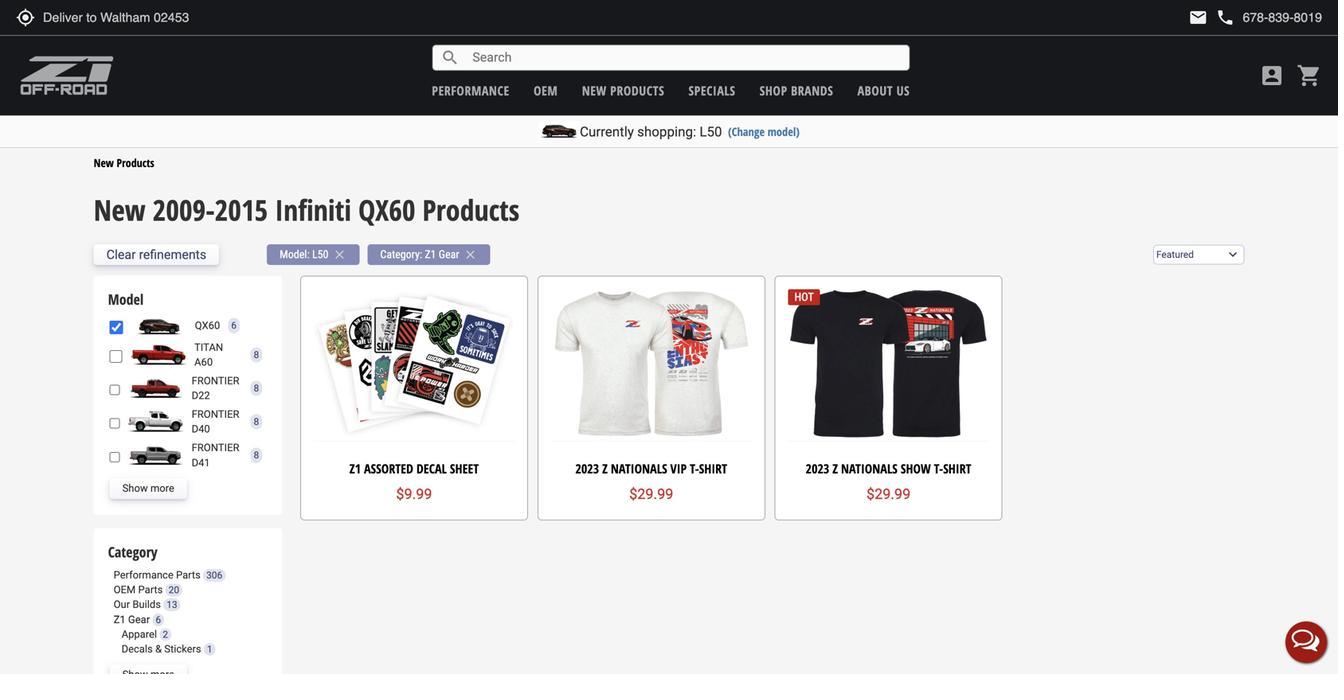 Task type: describe. For each thing, give the bounding box(es) containing it.
nationals for show
[[841, 460, 898, 478]]

frontier d40
[[192, 409, 239, 436]]

1
[[207, 645, 212, 656]]

0 vertical spatial products
[[117, 155, 154, 170]]

infiniti
[[275, 190, 351, 229]]

2015
[[215, 190, 268, 229]]

shop brands
[[760, 82, 834, 99]]

search
[[441, 48, 460, 67]]

phone link
[[1216, 8, 1323, 27]]

show inside button
[[122, 483, 148, 495]]

z1 motorsports logo image
[[20, 56, 114, 96]]

nationals for vip
[[611, 460, 668, 478]]

nissan frontier d41 2022 2023 vq38dd 3.8l s sv pro-x pro-4x z1 off-road image
[[124, 446, 188, 466]]

$29.99 for vip
[[630, 487, 674, 503]]

shop brands link
[[760, 82, 834, 99]]

$29.99 for show
[[867, 487, 911, 503]]

306
[[206, 571, 223, 582]]

category: z1 gear close
[[380, 248, 478, 262]]

d41
[[192, 457, 210, 469]]

specials link
[[689, 82, 736, 99]]

z for 2023 z nationals vip t-shirt
[[602, 460, 608, 478]]

performance
[[432, 82, 510, 99]]

new for new products
[[94, 155, 114, 170]]

new for new 2009-2015 infiniti qx60 products
[[94, 190, 146, 229]]

phone
[[1216, 8, 1235, 27]]

mail phone
[[1189, 8, 1235, 27]]

refinements
[[139, 247, 207, 263]]

1 vertical spatial parts
[[138, 585, 163, 597]]

model: l50 close
[[280, 248, 347, 262]]

2009-
[[153, 190, 215, 229]]

about us
[[858, 82, 910, 99]]

new 2009-2015 infiniti qx60 products
[[94, 190, 520, 229]]

mail link
[[1189, 8, 1208, 27]]

model)
[[768, 124, 800, 139]]

nissan frontier d40 2005 2006 2007 2008 2009 2010 2011 2012 2013 2014 2015 2016 2017 2018 2019 2020 2021 vq40de vq38dd qr25de 4.0l 3.8l 2.5l s se sl sv le xe pro-4x offroad z1 off-road image
[[124, 412, 188, 433]]

Search search field
[[460, 45, 909, 70]]

clear refinements
[[106, 247, 207, 263]]

account_box
[[1260, 63, 1285, 88]]

z1 inside category: z1 gear close
[[425, 248, 436, 261]]

assorted
[[364, 460, 413, 478]]

builds
[[133, 599, 161, 611]]

shirt for 2023 z nationals show t-shirt
[[944, 460, 972, 478]]

titan a60
[[194, 342, 223, 368]]

clear refinements button
[[94, 245, 219, 265]]

shopping_cart
[[1297, 63, 1323, 88]]

category:
[[380, 248, 422, 261]]

d22
[[192, 390, 210, 402]]

(change
[[728, 124, 765, 139]]

t- for vip
[[690, 460, 699, 478]]

about us link
[[858, 82, 910, 99]]

currently shopping: l50 (change model)
[[580, 124, 800, 140]]

t- for show
[[934, 460, 944, 478]]

gear inside category performance parts 306 oem parts 20 our builds 13 z1 gear 6 apparel 2 decals & stickers 1
[[128, 614, 150, 626]]

sheet
[[450, 460, 479, 478]]

20
[[169, 585, 179, 597]]

about
[[858, 82, 893, 99]]

1 horizontal spatial show
[[901, 460, 931, 478]]

nissan titan a60 2004 2005 2006 2007 2008 2009 2010 2011 2012 2013 2014 2015 vk56de 5.6l s se sv sl le xe pro-4x offroad z1 off-road image
[[127, 345, 190, 366]]

z1 inside category performance parts 306 oem parts 20 our builds 13 z1 gear 6 apparel 2 decals & stickers 1
[[114, 614, 126, 626]]



Task type: vqa. For each thing, say whether or not it's contained in the screenshot.
my_location
yes



Task type: locate. For each thing, give the bounding box(es) containing it.
0 vertical spatial parts
[[176, 570, 201, 582]]

6 up frontier d22
[[231, 320, 237, 332]]

z1 down our
[[114, 614, 126, 626]]

2
[[163, 630, 168, 641]]

l50 inside model: l50 close
[[312, 248, 329, 261]]

4 8 from the top
[[254, 450, 259, 462]]

1 horizontal spatial 6
[[231, 320, 237, 332]]

0 horizontal spatial nationals
[[611, 460, 668, 478]]

1 vertical spatial oem
[[114, 585, 136, 597]]

0 horizontal spatial gear
[[128, 614, 150, 626]]

1 horizontal spatial oem
[[534, 82, 558, 99]]

products
[[117, 155, 154, 170], [423, 190, 520, 229]]

1 vertical spatial qx60
[[195, 320, 220, 332]]

parts up 20 in the bottom left of the page
[[176, 570, 201, 582]]

parts
[[176, 570, 201, 582], [138, 585, 163, 597]]

8 for frontier d22
[[254, 383, 259, 394]]

shopping:
[[638, 124, 697, 140]]

0 vertical spatial l50
[[700, 124, 722, 140]]

shirt for 2023 z nationals vip t-shirt
[[699, 460, 728, 478]]

6 inside category performance parts 306 oem parts 20 our builds 13 z1 gear 6 apparel 2 decals & stickers 1
[[156, 615, 161, 626]]

1 horizontal spatial l50
[[700, 124, 722, 140]]

1 horizontal spatial z1
[[350, 460, 361, 478]]

3 frontier from the top
[[192, 442, 239, 454]]

1 close from the left
[[333, 248, 347, 262]]

1 vertical spatial products
[[423, 190, 520, 229]]

z1 assorted decal sheet
[[350, 460, 479, 478]]

0 vertical spatial gear
[[439, 248, 459, 261]]

2 z from the left
[[833, 460, 838, 478]]

0 vertical spatial new
[[94, 155, 114, 170]]

1 horizontal spatial shirt
[[944, 460, 972, 478]]

1 horizontal spatial products
[[423, 190, 520, 229]]

1 t- from the left
[[690, 460, 699, 478]]

2023 for 2023 z nationals vip t-shirt
[[576, 460, 599, 478]]

0 vertical spatial show
[[901, 460, 931, 478]]

performance link
[[432, 82, 510, 99]]

2023 for 2023 z nationals show t-shirt
[[806, 460, 830, 478]]

l50 left the (change on the right top of the page
[[700, 124, 722, 140]]

6
[[231, 320, 237, 332], [156, 615, 161, 626]]

specials
[[689, 82, 736, 99]]

decal
[[417, 460, 447, 478]]

8
[[254, 350, 259, 361], [254, 383, 259, 394], [254, 417, 259, 428], [254, 450, 259, 462]]

z
[[602, 460, 608, 478], [833, 460, 838, 478]]

frontier d22
[[192, 375, 239, 402]]

apparel
[[122, 629, 157, 641]]

0 horizontal spatial close
[[333, 248, 347, 262]]

qx60 up 'category:'
[[359, 190, 416, 229]]

0 horizontal spatial z
[[602, 460, 608, 478]]

&
[[155, 644, 162, 656]]

0 vertical spatial frontier
[[192, 375, 239, 387]]

products up category: z1 gear close
[[423, 190, 520, 229]]

my_location
[[16, 8, 35, 27]]

1 horizontal spatial z
[[833, 460, 838, 478]]

close right model:
[[333, 248, 347, 262]]

frontier for d22
[[192, 375, 239, 387]]

1 vertical spatial new
[[94, 190, 146, 229]]

0 vertical spatial 6
[[231, 320, 237, 332]]

1 horizontal spatial gear
[[439, 248, 459, 261]]

1 vertical spatial z1
[[350, 460, 361, 478]]

model
[[108, 290, 144, 310]]

2 vertical spatial frontier
[[192, 442, 239, 454]]

infiniti qx60 l50 2013 2014 2015 2016 2017 2018 2019 2020 vq35de vq35dd 3.5l z1 off-road image
[[127, 316, 191, 336]]

new
[[582, 82, 607, 99]]

2 close from the left
[[463, 248, 478, 262]]

oem inside category performance parts 306 oem parts 20 our builds 13 z1 gear 6 apparel 2 decals & stickers 1
[[114, 585, 136, 597]]

2 2023 from the left
[[806, 460, 830, 478]]

currently
[[580, 124, 634, 140]]

0 horizontal spatial 2023
[[576, 460, 599, 478]]

3 8 from the top
[[254, 417, 259, 428]]

2 vertical spatial z1
[[114, 614, 126, 626]]

8 for frontier d41
[[254, 450, 259, 462]]

8 right titan a60
[[254, 350, 259, 361]]

0 horizontal spatial parts
[[138, 585, 163, 597]]

account_box link
[[1256, 63, 1289, 88]]

8 right frontier d22
[[254, 383, 259, 394]]

1 horizontal spatial nationals
[[841, 460, 898, 478]]

mail
[[1189, 8, 1208, 27]]

new products
[[582, 82, 665, 99]]

1 vertical spatial gear
[[128, 614, 150, 626]]

new products
[[94, 155, 154, 170]]

1 8 from the top
[[254, 350, 259, 361]]

1 horizontal spatial qx60
[[359, 190, 416, 229]]

titan
[[194, 342, 223, 354]]

model:
[[280, 248, 310, 261]]

brands
[[791, 82, 834, 99]]

frontier for d41
[[192, 442, 239, 454]]

1 new from the top
[[94, 155, 114, 170]]

our
[[114, 599, 130, 611]]

$29.99
[[630, 487, 674, 503], [867, 487, 911, 503]]

oem
[[534, 82, 558, 99], [114, 585, 136, 597]]

shopping_cart link
[[1293, 63, 1323, 88]]

0 horizontal spatial show
[[122, 483, 148, 495]]

more
[[150, 483, 174, 495]]

us
[[897, 82, 910, 99]]

z1 left assorted
[[350, 460, 361, 478]]

z1 right 'category:'
[[425, 248, 436, 261]]

gear up apparel
[[128, 614, 150, 626]]

oem up our
[[114, 585, 136, 597]]

0 horizontal spatial l50
[[312, 248, 329, 261]]

1 shirt from the left
[[699, 460, 728, 478]]

1 horizontal spatial 2023
[[806, 460, 830, 478]]

gear right 'category:'
[[439, 248, 459, 261]]

13
[[167, 600, 177, 611]]

new products link
[[94, 155, 154, 170]]

0 horizontal spatial t-
[[690, 460, 699, 478]]

1 z from the left
[[602, 460, 608, 478]]

8 right frontier d41
[[254, 450, 259, 462]]

qx60
[[359, 190, 416, 229], [195, 320, 220, 332]]

1 horizontal spatial parts
[[176, 570, 201, 582]]

z for 2023 z nationals show t-shirt
[[833, 460, 838, 478]]

frontier up d40
[[192, 409, 239, 421]]

oem link
[[534, 82, 558, 99]]

2 new from the top
[[94, 190, 146, 229]]

stickers
[[164, 644, 201, 656]]

0 horizontal spatial qx60
[[195, 320, 220, 332]]

new products link
[[582, 82, 665, 99]]

show more button
[[110, 479, 187, 499]]

$29.99 down 2023 z nationals vip t-shirt
[[630, 487, 674, 503]]

show more
[[122, 483, 174, 495]]

z1
[[425, 248, 436, 261], [350, 460, 361, 478], [114, 614, 126, 626]]

nissan frontier d22 1998 1999 2000 2001 2002 2003 2004 ka24de vg33e 2.4l 3.3l sc se xe z1 off-road image
[[124, 378, 188, 399]]

2 t- from the left
[[934, 460, 944, 478]]

category performance parts 306 oem parts 20 our builds 13 z1 gear 6 apparel 2 decals & stickers 1
[[108, 543, 223, 656]]

frontier up d41
[[192, 442, 239, 454]]

0 horizontal spatial 6
[[156, 615, 161, 626]]

0 horizontal spatial z1
[[114, 614, 126, 626]]

products up 2009-
[[117, 155, 154, 170]]

8 right frontier d40
[[254, 417, 259, 428]]

gear inside category: z1 gear close
[[439, 248, 459, 261]]

2 horizontal spatial z1
[[425, 248, 436, 261]]

0 horizontal spatial oem
[[114, 585, 136, 597]]

(change model) link
[[728, 124, 800, 139]]

2 8 from the top
[[254, 383, 259, 394]]

products
[[611, 82, 665, 99]]

frontier d41
[[192, 442, 239, 469]]

0 horizontal spatial shirt
[[699, 460, 728, 478]]

1 horizontal spatial t-
[[934, 460, 944, 478]]

close right 'category:'
[[463, 248, 478, 262]]

1 frontier from the top
[[192, 375, 239, 387]]

shirt
[[699, 460, 728, 478], [944, 460, 972, 478]]

8 for titan a60
[[254, 350, 259, 361]]

2023 z nationals show t-shirt
[[806, 460, 972, 478]]

frontier for d40
[[192, 409, 239, 421]]

1 vertical spatial frontier
[[192, 409, 239, 421]]

None checkbox
[[110, 350, 123, 364], [110, 384, 120, 397], [110, 350, 123, 364], [110, 384, 120, 397]]

2 shirt from the left
[[944, 460, 972, 478]]

2 $29.99 from the left
[[867, 487, 911, 503]]

1 $29.99 from the left
[[630, 487, 674, 503]]

close
[[333, 248, 347, 262], [463, 248, 478, 262]]

2 frontier from the top
[[192, 409, 239, 421]]

t-
[[690, 460, 699, 478], [934, 460, 944, 478]]

0 horizontal spatial $29.99
[[630, 487, 674, 503]]

d40
[[192, 424, 210, 436]]

clear
[[106, 247, 136, 263]]

decals
[[122, 644, 153, 656]]

frontier
[[192, 375, 239, 387], [192, 409, 239, 421], [192, 442, 239, 454]]

l50 right model:
[[312, 248, 329, 261]]

1 vertical spatial show
[[122, 483, 148, 495]]

0 horizontal spatial products
[[117, 155, 154, 170]]

0 vertical spatial qx60
[[359, 190, 416, 229]]

6 down builds
[[156, 615, 161, 626]]

2023
[[576, 460, 599, 478], [806, 460, 830, 478]]

shop
[[760, 82, 788, 99]]

1 nationals from the left
[[611, 460, 668, 478]]

1 vertical spatial 6
[[156, 615, 161, 626]]

nationals
[[611, 460, 668, 478], [841, 460, 898, 478]]

parts up builds
[[138, 585, 163, 597]]

qx60 up titan
[[195, 320, 220, 332]]

2023 z nationals vip t-shirt
[[576, 460, 728, 478]]

None checkbox
[[110, 321, 123, 334], [110, 417, 120, 431], [110, 451, 120, 464], [110, 321, 123, 334], [110, 417, 120, 431], [110, 451, 120, 464]]

l50
[[700, 124, 722, 140], [312, 248, 329, 261]]

$29.99 down 2023 z nationals show t-shirt
[[867, 487, 911, 503]]

category
[[108, 543, 157, 562]]

0 vertical spatial z1
[[425, 248, 436, 261]]

1 vertical spatial l50
[[312, 248, 329, 261]]

oem left new
[[534, 82, 558, 99]]

1 horizontal spatial close
[[463, 248, 478, 262]]

a60
[[194, 356, 213, 368]]

2 nationals from the left
[[841, 460, 898, 478]]

0 vertical spatial oem
[[534, 82, 558, 99]]

$9.99
[[396, 487, 432, 503]]

frontier up d22
[[192, 375, 239, 387]]

new
[[94, 155, 114, 170], [94, 190, 146, 229]]

8 for frontier d40
[[254, 417, 259, 428]]

show
[[901, 460, 931, 478], [122, 483, 148, 495]]

1 2023 from the left
[[576, 460, 599, 478]]

performance
[[114, 570, 174, 582]]

1 horizontal spatial $29.99
[[867, 487, 911, 503]]

vip
[[671, 460, 687, 478]]

gear
[[439, 248, 459, 261], [128, 614, 150, 626]]



